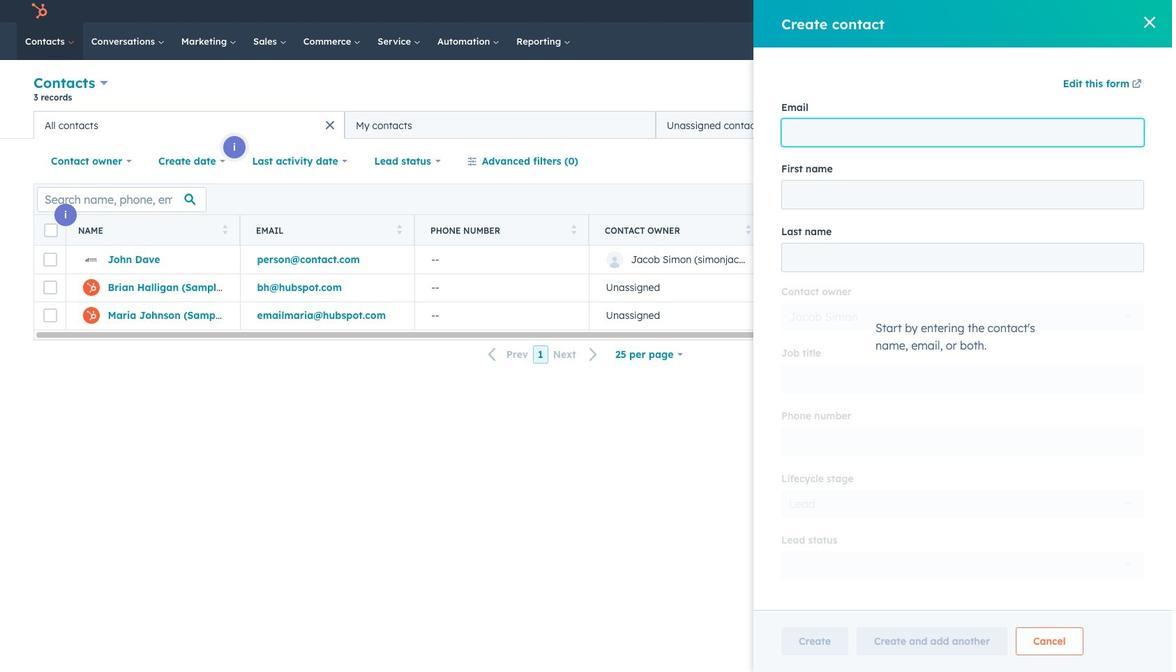 Task type: locate. For each thing, give the bounding box(es) containing it.
press to sort. element
[[222, 224, 228, 236], [397, 224, 402, 236], [571, 224, 577, 236], [746, 224, 751, 236]]

column header
[[764, 215, 939, 246]]

1 press to sort. image from the left
[[397, 224, 402, 234]]

Search HubSpot search field
[[976, 29, 1124, 53]]

2 press to sort. element from the left
[[397, 224, 402, 236]]

press to sort. image
[[397, 224, 402, 234], [571, 224, 577, 234]]

press to sort. image
[[222, 224, 228, 234], [746, 224, 751, 234]]

0 horizontal spatial press to sort. image
[[397, 224, 402, 234]]

jacob simon image
[[1077, 5, 1089, 17]]

1 horizontal spatial press to sort. image
[[746, 224, 751, 234]]

2 press to sort. image from the left
[[571, 224, 577, 234]]

menu
[[868, 0, 1156, 22]]

banner
[[34, 72, 1139, 111]]

1 horizontal spatial press to sort. image
[[571, 224, 577, 234]]

0 horizontal spatial press to sort. image
[[222, 224, 228, 234]]

3 press to sort. element from the left
[[571, 224, 577, 236]]



Task type: vqa. For each thing, say whether or not it's contained in the screenshot.
tooltip to the top
no



Task type: describe. For each thing, give the bounding box(es) containing it.
Search name, phone, email addresses, or company search field
[[37, 187, 207, 212]]

1 press to sort. image from the left
[[222, 224, 228, 234]]

marketplaces image
[[971, 6, 984, 19]]

1 press to sort. element from the left
[[222, 224, 228, 236]]

2 press to sort. image from the left
[[746, 224, 751, 234]]

4 press to sort. element from the left
[[746, 224, 751, 236]]

pagination navigation
[[480, 345, 606, 364]]



